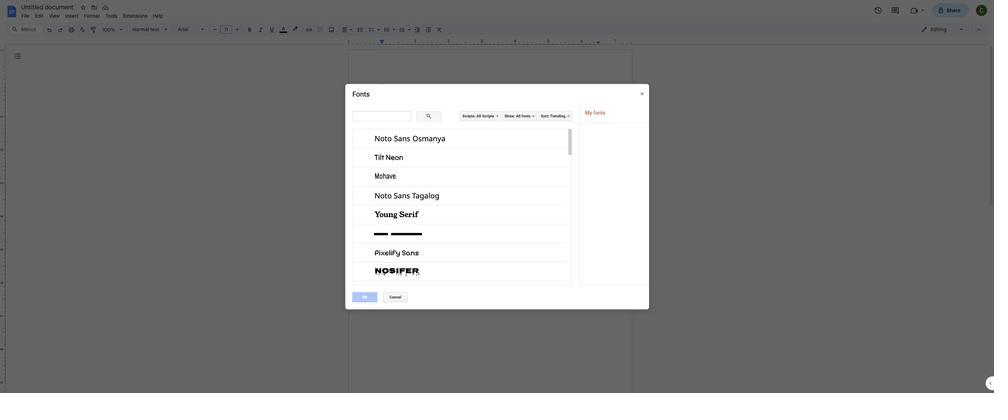 Task type: vqa. For each thing, say whether or not it's contained in the screenshot.
LIST
no



Task type: describe. For each thing, give the bounding box(es) containing it.
left margin image
[[349, 39, 384, 44]]

Rename text field
[[19, 3, 78, 11]]

bottom margin image
[[0, 381, 5, 394]]

Menus field
[[9, 25, 43, 34]]

main toolbar
[[43, 0, 445, 327]]

menu bar banner
[[0, 0, 994, 394]]



Task type: locate. For each thing, give the bounding box(es) containing it.
right margin image
[[597, 39, 632, 44]]

menu bar
[[19, 9, 166, 20]]

Star checkbox
[[78, 3, 88, 12]]

top margin image
[[0, 50, 5, 85]]

share. private to only me. image
[[938, 7, 944, 13]]

application
[[0, 0, 994, 394]]

menu bar inside menu bar banner
[[19, 9, 166, 20]]



